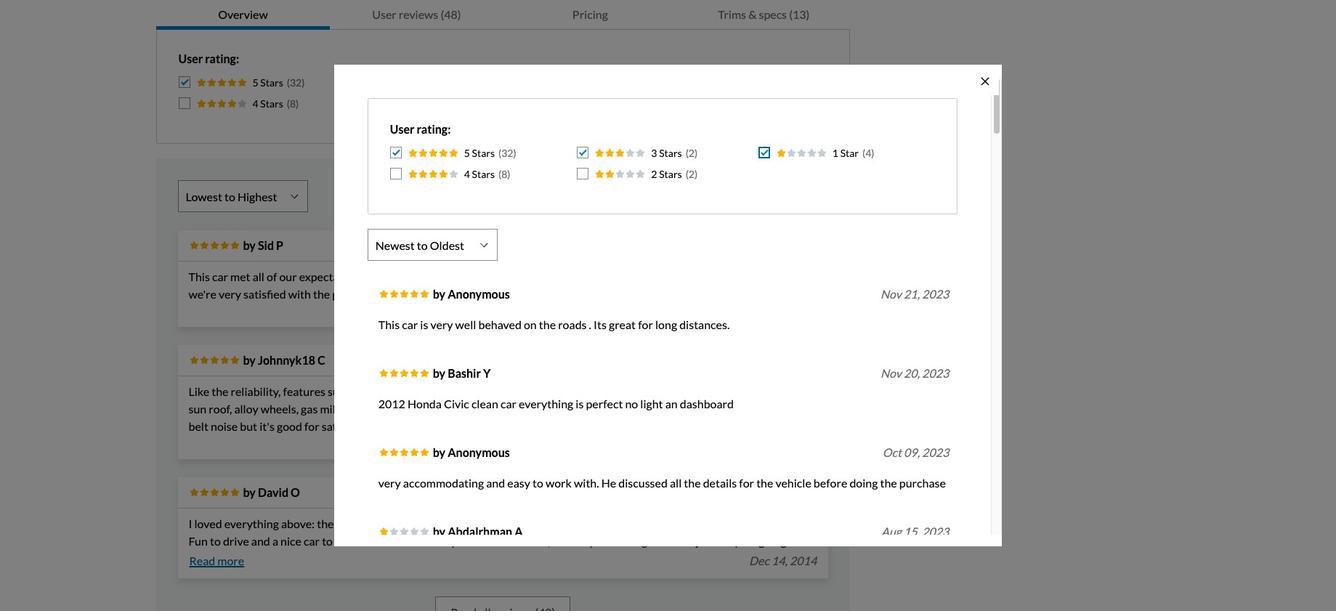 Task type: describe. For each thing, give the bounding box(es) containing it.
anonymous for easy
[[448, 446, 510, 460]]

trims
[[718, 7, 746, 21]]

brand-
[[493, 534, 527, 548]]

satisfied
[[244, 287, 286, 301]]

civic
[[444, 397, 469, 411]]

met
[[230, 270, 250, 284]]

.
[[589, 318, 592, 332]]

8 for 3 stars ( 2 )
[[502, 168, 508, 180]]

reliability.
[[640, 287, 690, 301]]

32 for 2
[[290, 76, 302, 89]]

2023 for nov 20, 2023
[[923, 366, 950, 380]]

abdalrhman
[[448, 525, 513, 539]]

8 for 2 stars ( 2 )
[[290, 97, 296, 110]]

close modal undefined image
[[980, 76, 992, 87]]

black,
[[506, 402, 536, 416]]

like
[[189, 385, 209, 398]]

by johnnyk18 c
[[243, 353, 326, 367]]

anonymous for very
[[448, 287, 510, 301]]

2 color from the left
[[600, 402, 626, 416]]

the inside i loved everything above: the alloy wheels, leather seats, bluetooth, and gas consumption. it's pretty stylish and comfortable. fun to drive and a nice car to own. honda cars are expensive brand-new, but they last a long time and just keep on going and going. i had a 1996 honda accord, and currently have an 2003 acura mdx and 2010 honda odyssey. they are great cars. overall, it gets 5 stars!
[[317, 517, 334, 531]]

the up roof,
[[212, 385, 229, 398]]

looks,
[[519, 287, 548, 301]]

of
[[267, 270, 277, 284]]

nice
[[281, 534, 302, 548]]

new,
[[527, 534, 551, 548]]

maintenance,
[[364, 402, 433, 416]]

user rating: for 3
[[390, 122, 451, 136]]

overview tab
[[156, 0, 330, 30]]

and up 'looks,'
[[535, 270, 554, 284]]

leather inside i loved everything above: the alloy wheels, leather seats, bluetooth, and gas consumption. it's pretty stylish and comfortable. fun to drive and a nice car to own. honda cars are expensive brand-new, but they last a long time and just keep on going and going. i had a 1996 honda accord, and currently have an 2003 acura mdx and 2010 honda odyssey. they are great cars. overall, it gets 5 stars!
[[403, 517, 439, 531]]

purchase
[[900, 476, 946, 490]]

going.
[[189, 552, 219, 566]]

with.
[[574, 476, 599, 490]]

just
[[696, 534, 715, 548]]

accessibility,
[[496, 385, 559, 398]]

dialog containing user rating:
[[334, 65, 1003, 611]]

user for 3 stars
[[390, 122, 415, 136]]

1 vertical spatial i
[[221, 552, 225, 566]]

1 horizontal spatial to
[[322, 534, 333, 548]]

radio,
[[439, 385, 468, 398]]

and right trips
[[777, 270, 796, 284]]

and down pretty
[[675, 534, 694, 548]]

4 for 2 stars ( 2 )
[[253, 97, 259, 110]]

doing
[[850, 476, 878, 490]]

clean
[[472, 397, 499, 411]]

honda left cars
[[362, 534, 396, 548]]

drive
[[223, 534, 249, 548]]

vehicle
[[776, 476, 812, 490]]

car.
[[430, 270, 448, 284]]

alloy inside 'like the reliability, features such as bluetooth, xm radio, easy accessibility, cruise control, digital speedometer, leather seats, sun roof, alloy wheels, gas mileage, maintenance, exterior color black, and interior color light grey.  dislike the annoying seat belt noise but it's good for safe measure.'
[[234, 402, 258, 416]]

honda down nice
[[285, 552, 320, 566]]

roads
[[558, 318, 587, 332]]

johnnyk18
[[258, 353, 315, 367]]

second
[[392, 270, 428, 284]]

o
[[291, 486, 300, 499]]

aug 15, 2023
[[882, 525, 950, 539]]

5 stars ( 32 ) for 2 stars
[[253, 76, 305, 89]]

by anonymous for easy
[[433, 446, 510, 460]]

last
[[597, 534, 616, 548]]

performance.
[[332, 287, 401, 301]]

expensive
[[440, 534, 491, 548]]

seat
[[784, 402, 806, 416]]

bluetooth,
[[473, 517, 526, 531]]

0 horizontal spatial 2 stars ( 2 )
[[475, 97, 521, 110]]

2023 for oct 09, 2023
[[923, 446, 950, 460]]

on inside i loved everything above: the alloy wheels, leather seats, bluetooth, and gas consumption. it's pretty stylish and comfortable. fun to drive and a nice car to own. honda cars are expensive brand-new, but they last a long time and just keep on going and going. i had a 1996 honda accord, and currently have an 2003 acura mdx and 2010 honda odyssey. they are great cars. overall, it gets 5 stars!
[[744, 534, 757, 548]]

the left roads
[[539, 318, 556, 332]]

accommodating
[[403, 476, 484, 490]]

seats, inside 'like the reliability, features such as bluetooth, xm radio, easy accessibility, cruise control, digital speedometer, leather seats, sun roof, alloy wheels, gas mileage, maintenance, exterior color black, and interior color light grey.  dislike the annoying seat belt noise but it's good for safe measure.'
[[780, 385, 808, 398]]

like the reliability, features such as bluetooth, xm radio, easy accessibility, cruise control, digital speedometer, leather seats, sun roof, alloy wheels, gas mileage, maintenance, exterior color black, and interior color light grey.  dislike the annoying seat belt noise but it's good for safe measure.
[[189, 385, 808, 433]]

by david o
[[243, 486, 300, 499]]

speedometer,
[[669, 385, 739, 398]]

economy,
[[469, 287, 517, 301]]

a right last
[[618, 534, 624, 548]]

by for y
[[433, 366, 446, 380]]

the up reliability. on the top of the page
[[645, 270, 662, 284]]

noise
[[211, 419, 238, 433]]

and up 1996
[[251, 534, 270, 548]]

light right no
[[641, 397, 663, 411]]

by for o
[[243, 486, 256, 499]]

light inside 'like the reliability, features such as bluetooth, xm radio, easy accessibility, cruise control, digital speedometer, leather seats, sun roof, alloy wheels, gas mileage, maintenance, exterior color black, and interior color light grey.  dislike the annoying seat belt noise but it's good for safe measure.'
[[628, 402, 651, 416]]

behaved
[[479, 318, 522, 332]]

annoying
[[736, 402, 782, 416]]

user rating: for 2
[[178, 52, 239, 65]]

comment alt edit image
[[743, 0, 755, 9]]

1 vertical spatial is
[[420, 318, 428, 332]]

1 vertical spatial long
[[656, 318, 678, 332]]

but inside 'like the reliability, features such as bluetooth, xm radio, easy accessibility, cruise control, digital speedometer, leather seats, sun roof, alloy wheels, gas mileage, maintenance, exterior color black, and interior color light grey.  dislike the annoying seat belt noise but it's good for safe measure.'
[[240, 419, 257, 433]]

car up reliability. on the top of the page
[[664, 270, 680, 284]]

time
[[650, 534, 673, 548]]

is inside this car met all of our expectations for a second car.  it is comfortable and roomy.  we drove the car on a few long trips and we're very satisfied with the performance.  we liked the economy, looks, performance and reliability.
[[460, 270, 469, 284]]

long inside i loved everything above: the alloy wheels, leather seats, bluetooth, and gas consumption. it's pretty stylish and comfortable. fun to drive and a nice car to own. honda cars are expensive brand-new, but they last a long time and just keep on going and going. i had a 1996 honda accord, and currently have an 2003 acura mdx and 2010 honda odyssey. they are great cars. overall, it gets 5 stars!
[[626, 534, 648, 548]]

pricing tab
[[503, 0, 677, 30]]

nov for nov 21, 2023
[[881, 287, 902, 301]]

1 horizontal spatial everything
[[519, 397, 574, 411]]

2014
[[790, 554, 817, 568]]

the right doing
[[881, 476, 898, 490]]

and inside 'like the reliability, features such as bluetooth, xm radio, easy accessibility, cruise control, digital speedometer, leather seats, sun roof, alloy wheels, gas mileage, maintenance, exterior color black, and interior color light grey.  dislike the annoying seat belt noise but it's good for safe measure.'
[[538, 402, 557, 416]]

very inside this car met all of our expectations for a second car.  it is comfortable and roomy.  we drove the car on a few long trips and we're very satisfied with the performance.  we liked the economy, looks, performance and reliability.
[[219, 287, 241, 301]]

alloy inside i loved everything above: the alloy wheels, leather seats, bluetooth, and gas consumption. it's pretty stylish and comfortable. fun to drive and a nice car to own. honda cars are expensive brand-new, but they last a long time and just keep on going and going. i had a 1996 honda accord, and currently have an 2003 acura mdx and 2010 honda odyssey. they are great cars. overall, it gets 5 stars!
[[336, 517, 360, 531]]

fun
[[189, 534, 208, 548]]

0 horizontal spatial are
[[421, 534, 438, 548]]

gets
[[240, 569, 262, 583]]

comfortable.
[[750, 517, 815, 531]]

reviews
[[399, 7, 438, 21]]

more
[[218, 554, 244, 568]]

stars!
[[273, 569, 302, 583]]

this for this car is very well behaved on the roads . its great for long distances.
[[379, 318, 400, 332]]

for right "details"
[[740, 476, 755, 490]]

the down speedometer,
[[716, 402, 733, 416]]

a
[[515, 525, 523, 539]]

0 horizontal spatial to
[[210, 534, 221, 548]]

it's
[[642, 517, 658, 531]]

expectations
[[299, 270, 364, 284]]

(48)
[[440, 7, 461, 21]]

mdx
[[536, 552, 563, 566]]

read more
[[189, 554, 244, 568]]

1 star ( 4 )
[[833, 147, 875, 159]]

nov 20, 2023
[[881, 366, 950, 380]]

by for a
[[433, 525, 446, 539]]

it
[[231, 569, 238, 583]]

user inside user reviews (48) tab
[[372, 7, 396, 21]]

comfortable
[[471, 270, 533, 284]]

y
[[483, 366, 491, 380]]

roof,
[[209, 402, 232, 416]]

1 vertical spatial very
[[431, 318, 453, 332]]

i loved everything above: the alloy wheels, leather seats, bluetooth, and gas consumption. it's pretty stylish and comfortable. fun to drive and a nice car to own. honda cars are expensive brand-new, but they last a long time and just keep on going and going. i had a 1996 honda accord, and currently have an 2003 acura mdx and 2010 honda odyssey. they are great cars. overall, it gets 5 stars!
[[189, 517, 815, 583]]

measure.
[[345, 419, 391, 433]]

and up 'new,'
[[529, 517, 548, 531]]

1 horizontal spatial we
[[593, 270, 611, 284]]

p
[[276, 238, 284, 252]]

tab list containing overview
[[156, 0, 851, 30]]

dashboard
[[680, 397, 734, 411]]

star
[[841, 147, 859, 159]]

interior
[[559, 402, 598, 416]]

belt
[[189, 419, 209, 433]]



Task type: locate. For each thing, give the bounding box(es) containing it.
leather up annoying
[[741, 385, 777, 398]]

drove
[[613, 270, 643, 284]]

but down gas
[[553, 534, 570, 548]]

0 vertical spatial long
[[727, 270, 749, 284]]

alloy down reliability,
[[234, 402, 258, 416]]

trips
[[751, 270, 774, 284]]

by anonymous for very
[[433, 287, 510, 301]]

to right fun
[[210, 534, 221, 548]]

1 by anonymous from the top
[[433, 287, 510, 301]]

the left vehicle
[[757, 476, 774, 490]]

0 horizontal spatial i
[[189, 517, 192, 531]]

5 inside i loved everything above: the alloy wheels, leather seats, bluetooth, and gas consumption. it's pretty stylish and comfortable. fun to drive and a nice car to own. honda cars are expensive brand-new, but they last a long time and just keep on going and going. i had a 1996 honda accord, and currently have an 2003 acura mdx and 2010 honda odyssey. they are great cars. overall, it gets 5 stars!
[[264, 569, 271, 583]]

read more button
[[189, 550, 245, 572]]

by for c
[[243, 353, 256, 367]]

the
[[645, 270, 662, 284], [313, 287, 330, 301], [449, 287, 466, 301], [539, 318, 556, 332], [212, 385, 229, 398], [716, 402, 733, 416], [684, 476, 701, 490], [757, 476, 774, 490], [881, 476, 898, 490], [317, 517, 334, 531]]

long down it's
[[626, 534, 648, 548]]

for down gas
[[305, 419, 320, 433]]

digital
[[636, 385, 667, 398]]

1 horizontal spatial an
[[666, 397, 678, 411]]

going
[[759, 534, 787, 548]]

own.
[[335, 534, 360, 548]]

this down performance.
[[379, 318, 400, 332]]

0 vertical spatial great
[[609, 318, 636, 332]]

i left had
[[221, 552, 225, 566]]

this inside this car met all of our expectations for a second car.  it is comfortable and roomy.  we drove the car on a few long trips and we're very satisfied with the performance.  we liked the economy, looks, performance and reliability.
[[189, 270, 210, 284]]

1 nov from the top
[[881, 287, 902, 301]]

14,
[[772, 554, 788, 568]]

is left perfect
[[576, 397, 584, 411]]

0 horizontal spatial an
[[460, 552, 472, 566]]

1 vertical spatial 4 stars ( 8 )
[[464, 168, 511, 180]]

honda down last
[[615, 552, 649, 566]]

car right nice
[[304, 534, 320, 548]]

1 vertical spatial easy
[[508, 476, 531, 490]]

user reviews (48) tab
[[330, 0, 503, 30]]

2 vertical spatial is
[[576, 397, 584, 411]]

and up 2014
[[789, 534, 808, 548]]

1 vertical spatial wheels,
[[363, 517, 401, 531]]

3 2023 from the top
[[923, 446, 950, 460]]

rating:
[[205, 52, 239, 65], [417, 122, 451, 136]]

0 vertical spatial is
[[460, 270, 469, 284]]

1 vertical spatial user
[[178, 52, 203, 65]]

by up accommodating
[[433, 446, 446, 460]]

1 vertical spatial 5 stars ( 32 )
[[464, 147, 517, 159]]

as
[[354, 385, 365, 398]]

1 horizontal spatial seats,
[[780, 385, 808, 398]]

0 vertical spatial 5 stars ( 32 )
[[253, 76, 305, 89]]

dislike
[[680, 402, 714, 416]]

8
[[290, 97, 296, 110], [502, 168, 508, 180]]

is right it
[[460, 270, 469, 284]]

a right had
[[248, 552, 254, 566]]

0 vertical spatial leather
[[741, 385, 777, 398]]

overview
[[218, 7, 268, 21]]

by for p
[[243, 238, 256, 252]]

oct
[[883, 446, 902, 460]]

1 vertical spatial but
[[553, 534, 570, 548]]

0 horizontal spatial great
[[609, 318, 636, 332]]

this for this car met all of our expectations for a second car.  it is comfortable and roomy.  we drove the car on a few long trips and we're very satisfied with the performance.  we liked the economy, looks, performance and reliability.
[[189, 270, 210, 284]]

0 horizontal spatial 8
[[290, 97, 296, 110]]

1 vertical spatial 4
[[866, 147, 872, 159]]

0 horizontal spatial we
[[403, 287, 421, 301]]

trims & specs (13) tab
[[677, 0, 851, 30]]

by up have
[[433, 525, 446, 539]]

i left loved
[[189, 517, 192, 531]]

2 vertical spatial 5
[[264, 569, 271, 583]]

0 vertical spatial anonymous
[[448, 287, 510, 301]]

a
[[384, 270, 390, 284], [698, 270, 703, 284], [273, 534, 278, 548], [618, 534, 624, 548], [248, 552, 254, 566]]

1 horizontal spatial on
[[682, 270, 695, 284]]

reliability,
[[231, 385, 281, 398]]

1 horizontal spatial rating:
[[417, 122, 451, 136]]

light
[[641, 397, 663, 411], [628, 402, 651, 416]]

easy left work at the left of page
[[508, 476, 531, 490]]

0 vertical spatial all
[[253, 270, 265, 284]]

but left the it's
[[240, 419, 257, 433]]

nov 21, 2023
[[881, 287, 950, 301]]

2 horizontal spatial to
[[533, 476, 544, 490]]

cruise
[[561, 385, 592, 398]]

2 horizontal spatial very
[[431, 318, 453, 332]]

1 horizontal spatial 2 stars ( 2 )
[[652, 168, 698, 180]]

very left 'well'
[[431, 318, 453, 332]]

very down met
[[219, 287, 241, 301]]

1 horizontal spatial wheels,
[[363, 517, 401, 531]]

2 stars ( 2 )
[[475, 97, 521, 110], [652, 168, 698, 180]]

specs
[[759, 7, 787, 21]]

the down expectations
[[313, 287, 330, 301]]

0 horizontal spatial but
[[240, 419, 257, 433]]

rating: for 3
[[417, 122, 451, 136]]

and
[[535, 270, 554, 284], [777, 270, 796, 284], [618, 287, 637, 301], [538, 402, 557, 416], [486, 476, 505, 490], [529, 517, 548, 531], [729, 517, 748, 531], [251, 534, 270, 548], [675, 534, 694, 548], [789, 534, 808, 548], [363, 552, 382, 566], [565, 552, 584, 566]]

car right clean
[[501, 397, 517, 411]]

oct 09, 2023
[[883, 446, 950, 460]]

this car met all of our expectations for a second car.  it is comfortable and roomy.  we drove the car on a few long trips and we're very satisfied with the performance.  we liked the economy, looks, performance and reliability.
[[189, 270, 796, 301]]

grey.
[[653, 402, 677, 416]]

and up keep
[[729, 517, 748, 531]]

by abdalrhman  a
[[433, 525, 523, 539]]

1996
[[256, 552, 283, 566]]

c
[[318, 353, 326, 367]]

bluetooth,
[[367, 385, 419, 398]]

2 horizontal spatial 4
[[866, 147, 872, 159]]

1 vertical spatial leather
[[403, 517, 439, 531]]

easy down y
[[470, 385, 493, 398]]

1 horizontal spatial 4
[[464, 168, 470, 180]]

1 horizontal spatial leather
[[741, 385, 777, 398]]

long right few
[[727, 270, 749, 284]]

everything inside i loved everything above: the alloy wheels, leather seats, bluetooth, and gas consumption. it's pretty stylish and comfortable. fun to drive and a nice car to own. honda cars are expensive brand-new, but they last a long time and just keep on going and going. i had a 1996 honda accord, and currently have an 2003 acura mdx and 2010 honda odyssey. they are great cars. overall, it gets 5 stars!
[[224, 517, 279, 531]]

user for 2 stars
[[178, 52, 203, 65]]

a left few
[[698, 270, 703, 284]]

wheels, inside i loved everything above: the alloy wheels, leather seats, bluetooth, and gas consumption. it's pretty stylish and comfortable. fun to drive and a nice car to own. honda cars are expensive brand-new, but they last a long time and just keep on going and going. i had a 1996 honda accord, and currently have an 2003 acura mdx and 2010 honda odyssey. they are great cars. overall, it gets 5 stars!
[[363, 517, 401, 531]]

an down expensive
[[460, 552, 472, 566]]

1 vertical spatial all
[[670, 476, 682, 490]]

2023 for nov 21, 2023
[[923, 287, 950, 301]]

user
[[372, 7, 396, 21], [178, 52, 203, 65], [390, 122, 415, 136]]

and down drove
[[618, 287, 637, 301]]

21,
[[904, 287, 920, 301]]

0 vertical spatial 32
[[290, 76, 302, 89]]

2 2023 from the top
[[923, 366, 950, 380]]

by anonymous up accommodating
[[433, 446, 510, 460]]

nov left 21,
[[881, 287, 902, 301]]

on inside this car met all of our expectations for a second car.  it is comfortable and roomy.  we drove the car on a few long trips and we're very satisfied with the performance.  we liked the economy, looks, performance and reliability.
[[682, 270, 695, 284]]

the left "details"
[[684, 476, 701, 490]]

0 vertical spatial user
[[372, 7, 396, 21]]

5 for 2
[[253, 76, 259, 89]]

easy inside dialog
[[508, 476, 531, 490]]

1 vertical spatial user rating:
[[390, 122, 451, 136]]

stylish
[[694, 517, 727, 531]]

0 vertical spatial 5
[[253, 76, 259, 89]]

keep
[[717, 534, 742, 548]]

1 color from the left
[[478, 402, 504, 416]]

for inside 'like the reliability, features such as bluetooth, xm radio, easy accessibility, cruise control, digital speedometer, leather seats, sun roof, alloy wheels, gas mileage, maintenance, exterior color black, and interior color light grey.  dislike the annoying seat belt noise but it's good for safe measure.'
[[305, 419, 320, 433]]

1 horizontal spatial 8
[[502, 168, 508, 180]]

&
[[748, 7, 757, 21]]

by left sid
[[243, 238, 256, 252]]

0 horizontal spatial color
[[478, 402, 504, 416]]

sid
[[258, 238, 274, 252]]

discussed
[[619, 476, 668, 490]]

0 vertical spatial rating:
[[205, 52, 239, 65]]

4 stars ( 8 ) for 3 stars
[[464, 168, 511, 180]]

on right behaved
[[524, 318, 537, 332]]

1 vertical spatial seats,
[[442, 517, 471, 531]]

for up performance.
[[367, 270, 382, 284]]

for down reliability. on the top of the page
[[638, 318, 653, 332]]

and down they
[[565, 552, 584, 566]]

2012
[[379, 397, 406, 411]]

1 horizontal spatial easy
[[508, 476, 531, 490]]

but inside i loved everything above: the alloy wheels, leather seats, bluetooth, and gas consumption. it's pretty stylish and comfortable. fun to drive and a nice car to own. honda cars are expensive brand-new, but they last a long time and just keep on going and going. i had a 1996 honda accord, and currently have an 2003 acura mdx and 2010 honda odyssey. they are great cars. overall, it gets 5 stars!
[[553, 534, 570, 548]]

it's
[[260, 419, 275, 433]]

2023 for aug 15, 2023
[[923, 525, 950, 539]]

long down reliability. on the top of the page
[[656, 318, 678, 332]]

2 by anonymous from the top
[[433, 446, 510, 460]]

2012 honda civic clean car everything is perfect no light an dashboard
[[379, 397, 734, 411]]

roomy.
[[556, 270, 591, 284]]

1 vertical spatial this
[[379, 318, 400, 332]]

0 vertical spatial easy
[[470, 385, 493, 398]]

car left met
[[212, 270, 228, 284]]

seats, up expensive
[[442, 517, 471, 531]]

easy inside 'like the reliability, features such as bluetooth, xm radio, easy accessibility, cruise control, digital speedometer, leather seats, sun roof, alloy wheels, gas mileage, maintenance, exterior color black, and interior color light grey.  dislike the annoying seat belt noise but it's good for safe measure.'
[[470, 385, 493, 398]]

1 horizontal spatial very
[[379, 476, 401, 490]]

0 horizontal spatial very
[[219, 287, 241, 301]]

by sid p
[[243, 238, 284, 252]]

1 horizontal spatial alloy
[[336, 517, 360, 531]]

gas
[[301, 402, 318, 416]]

2 vertical spatial 4
[[464, 168, 470, 180]]

all right discussed
[[670, 476, 682, 490]]

color down control,
[[600, 402, 626, 416]]

accord,
[[322, 552, 361, 566]]

2 horizontal spatial 5
[[464, 147, 470, 159]]

2023 right 20,
[[923, 366, 950, 380]]

0 vertical spatial alloy
[[234, 402, 258, 416]]

all inside dialog
[[670, 476, 682, 490]]

we up performance
[[593, 270, 611, 284]]

good
[[277, 419, 302, 433]]

is down liked
[[420, 318, 428, 332]]

by up reliability,
[[243, 353, 256, 367]]

a left nice
[[273, 534, 278, 548]]

very left accommodating
[[379, 476, 401, 490]]

0 vertical spatial on
[[682, 270, 695, 284]]

leather up cars
[[403, 517, 439, 531]]

long inside this car met all of our expectations for a second car.  it is comfortable and roomy.  we drove the car on a few long trips and we're very satisfied with the performance.  we liked the economy, looks, performance and reliability.
[[727, 270, 749, 284]]

by up xm
[[433, 366, 446, 380]]

we down second
[[403, 287, 421, 301]]

wheels, inside 'like the reliability, features such as bluetooth, xm radio, easy accessibility, cruise control, digital speedometer, leather seats, sun roof, alloy wheels, gas mileage, maintenance, exterior color black, and interior color light grey.  dislike the annoying seat belt noise but it's good for safe measure.'
[[261, 402, 299, 416]]

this
[[189, 270, 210, 284], [379, 318, 400, 332]]

2 vertical spatial on
[[744, 534, 757, 548]]

by left david
[[243, 486, 256, 499]]

had
[[227, 552, 246, 566]]

4 stars ( 8 )
[[253, 97, 299, 110], [464, 168, 511, 180]]

aug
[[882, 525, 902, 539]]

all inside this car met all of our expectations for a second car.  it is comfortable and roomy.  we drove the car on a few long trips and we're very satisfied with the performance.  we liked the economy, looks, performance and reliability.
[[253, 270, 265, 284]]

its
[[594, 318, 607, 332]]

4 for 3 stars ( 2 )
[[464, 168, 470, 180]]

wheels, up good
[[261, 402, 299, 416]]

great right the its
[[609, 318, 636, 332]]

great inside i loved everything above: the alloy wheels, leather seats, bluetooth, and gas consumption. it's pretty stylish and comfortable. fun to drive and a nice car to own. honda cars are expensive brand-new, but they last a long time and just keep on going and going. i had a 1996 honda accord, and currently have an 2003 acura mdx and 2010 honda odyssey. they are great cars. overall, it gets 5 stars!
[[746, 552, 773, 566]]

seats, up "seat"
[[780, 385, 808, 398]]

car down second
[[402, 318, 418, 332]]

such
[[328, 385, 351, 398]]

(13)
[[789, 7, 810, 21]]

0 vertical spatial an
[[666, 397, 678, 411]]

exterior
[[435, 402, 476, 416]]

dialog
[[334, 65, 1003, 611]]

very
[[219, 287, 241, 301], [431, 318, 453, 332], [379, 476, 401, 490]]

2 anonymous from the top
[[448, 446, 510, 460]]

rating: for 2
[[205, 52, 239, 65]]

1 vertical spatial on
[[524, 318, 537, 332]]

all left of
[[253, 270, 265, 284]]

0 vertical spatial 4 stars ( 8 )
[[253, 97, 299, 110]]

1 vertical spatial an
[[460, 552, 472, 566]]

this up we're
[[189, 270, 210, 284]]

color
[[478, 402, 504, 416], [600, 402, 626, 416]]

1 horizontal spatial user rating:
[[390, 122, 451, 136]]

consumption.
[[572, 517, 640, 531]]

cars.
[[775, 552, 799, 566]]

an left dislike
[[666, 397, 678, 411]]

currently
[[384, 552, 431, 566]]

anonymous up accommodating
[[448, 446, 510, 460]]

2023 right 21,
[[923, 287, 950, 301]]

1 horizontal spatial this
[[379, 318, 400, 332]]

0 horizontal spatial all
[[253, 270, 265, 284]]

by anonymous down it
[[433, 287, 510, 301]]

pricing
[[572, 7, 608, 21]]

0 horizontal spatial wheels,
[[261, 402, 299, 416]]

mileage,
[[320, 402, 362, 416]]

1 horizontal spatial 5
[[264, 569, 271, 583]]

0 horizontal spatial 5
[[253, 76, 259, 89]]

1 2023 from the top
[[923, 287, 950, 301]]

1 vertical spatial anonymous
[[448, 446, 510, 460]]

performance
[[551, 287, 616, 301]]

2 vertical spatial user
[[390, 122, 415, 136]]

20,
[[904, 366, 920, 380]]

great down going
[[746, 552, 773, 566]]

0 vertical spatial 8
[[290, 97, 296, 110]]

car inside i loved everything above: the alloy wheels, leather seats, bluetooth, and gas consumption. it's pretty stylish and comfortable. fun to drive and a nice car to own. honda cars are expensive brand-new, but they last a long time and just keep on going and going. i had a 1996 honda accord, and currently have an 2003 acura mdx and 2010 honda odyssey. they are great cars. overall, it gets 5 stars!
[[304, 534, 320, 548]]

a left second
[[384, 270, 390, 284]]

2 vertical spatial long
[[626, 534, 648, 548]]

1 horizontal spatial great
[[746, 552, 773, 566]]

1 horizontal spatial i
[[221, 552, 225, 566]]

2 nov from the top
[[881, 366, 902, 380]]

the right above: at the bottom of the page
[[317, 517, 334, 531]]

2
[[475, 97, 480, 110], [512, 97, 518, 110], [689, 147, 695, 159], [652, 168, 657, 180], [689, 168, 695, 180]]

on
[[682, 270, 695, 284], [524, 318, 537, 332], [744, 534, 757, 548]]

are down keep
[[727, 552, 744, 566]]

with
[[288, 287, 311, 301]]

acura
[[504, 552, 534, 566]]

are right cars
[[421, 534, 438, 548]]

by down car.
[[433, 287, 446, 301]]

0 horizontal spatial is
[[420, 318, 428, 332]]

tab list
[[156, 0, 851, 30]]

0 horizontal spatial on
[[524, 318, 537, 332]]

anonymous down comfortable
[[448, 287, 510, 301]]

0 horizontal spatial long
[[626, 534, 648, 548]]

nov for nov 20, 2023
[[881, 366, 902, 380]]

liked
[[423, 287, 447, 301]]

user reviews (48)
[[372, 7, 461, 21]]

wheels,
[[261, 402, 299, 416], [363, 517, 401, 531]]

1 vertical spatial great
[[746, 552, 773, 566]]

car
[[212, 270, 228, 284], [664, 270, 680, 284], [402, 318, 418, 332], [501, 397, 517, 411], [304, 534, 320, 548]]

1 vertical spatial alloy
[[336, 517, 360, 531]]

on left few
[[682, 270, 695, 284]]

2023 right 09,
[[923, 446, 950, 460]]

work
[[546, 476, 572, 490]]

the down it
[[449, 287, 466, 301]]

and right accord,
[[363, 552, 382, 566]]

color left black,
[[478, 402, 504, 416]]

2023 right 15,
[[923, 525, 950, 539]]

he
[[602, 476, 617, 490]]

trims & specs (13)
[[718, 7, 810, 21]]

0 horizontal spatial alloy
[[234, 402, 258, 416]]

0 horizontal spatial 4 stars ( 8 )
[[253, 97, 299, 110]]

light down the digital
[[628, 402, 651, 416]]

1 vertical spatial we
[[403, 287, 421, 301]]

nov left 20,
[[881, 366, 902, 380]]

0 horizontal spatial 32
[[290, 76, 302, 89]]

1 vertical spatial 8
[[502, 168, 508, 180]]

seats, inside i loved everything above: the alloy wheels, leather seats, bluetooth, and gas consumption. it's pretty stylish and comfortable. fun to drive and a nice car to own. honda cars are expensive brand-new, but they last a long time and just keep on going and going. i had a 1996 honda accord, and currently have an 2003 acura mdx and 2010 honda odyssey. they are great cars. overall, it gets 5 stars!
[[442, 517, 471, 531]]

to left work at the left of page
[[533, 476, 544, 490]]

0 vertical spatial very
[[219, 287, 241, 301]]

0 vertical spatial everything
[[519, 397, 574, 411]]

1 vertical spatial 5
[[464, 147, 470, 159]]

for inside this car met all of our expectations for a second car.  it is comfortable and roomy.  we drove the car on a few long trips and we're very satisfied with the performance.  we liked the economy, looks, performance and reliability.
[[367, 270, 382, 284]]

honda left civic
[[408, 397, 442, 411]]

nov
[[881, 287, 902, 301], [881, 366, 902, 380]]

0 horizontal spatial easy
[[470, 385, 493, 398]]

1 vertical spatial everything
[[224, 517, 279, 531]]

1 horizontal spatial 4 stars ( 8 )
[[464, 168, 511, 180]]

stars
[[260, 76, 283, 89], [260, 97, 283, 110], [482, 97, 505, 110], [472, 147, 495, 159], [659, 147, 682, 159], [472, 168, 495, 180], [659, 168, 682, 180]]

it
[[450, 270, 458, 284]]

5 stars ( 32 ) for 3 stars
[[464, 147, 517, 159]]

0 vertical spatial wheels,
[[261, 402, 299, 416]]

0 horizontal spatial this
[[189, 270, 210, 284]]

by bashir y
[[433, 366, 491, 380]]

wheels, up cars
[[363, 517, 401, 531]]

0 vertical spatial 4
[[253, 97, 259, 110]]

4 2023 from the top
[[923, 525, 950, 539]]

and right black,
[[538, 402, 557, 416]]

leather inside 'like the reliability, features such as bluetooth, xm radio, easy accessibility, cruise control, digital speedometer, leather seats, sun roof, alloy wheels, gas mileage, maintenance, exterior color black, and interior color light grey.  dislike the annoying seat belt noise but it's good for safe measure.'
[[741, 385, 777, 398]]

1 horizontal spatial 5 stars ( 32 )
[[464, 147, 517, 159]]

2003
[[474, 552, 501, 566]]

an inside i loved everything above: the alloy wheels, leather seats, bluetooth, and gas consumption. it's pretty stylish and comfortable. fun to drive and a nice car to own. honda cars are expensive brand-new, but they last a long time and just keep on going and going. i had a 1996 honda accord, and currently have an 2003 acura mdx and 2010 honda odyssey. they are great cars. overall, it gets 5 stars!
[[460, 552, 472, 566]]

4 stars ( 8 ) for 2 stars
[[253, 97, 299, 110]]

0 horizontal spatial user rating:
[[178, 52, 239, 65]]

1
[[833, 147, 839, 159]]

5 for 3
[[464, 147, 470, 159]]

0 vertical spatial seats,
[[780, 385, 808, 398]]

dec 14, 2014
[[750, 554, 817, 568]]

perfect
[[586, 397, 623, 411]]

and up bluetooth, at the left
[[486, 476, 505, 490]]

0 horizontal spatial everything
[[224, 517, 279, 531]]

1 anonymous from the top
[[448, 287, 510, 301]]

for
[[367, 270, 382, 284], [638, 318, 653, 332], [305, 419, 320, 433], [740, 476, 755, 490]]

2 horizontal spatial is
[[576, 397, 584, 411]]

1 vertical spatial are
[[727, 552, 744, 566]]

on right keep
[[744, 534, 757, 548]]

user rating: inside dialog
[[390, 122, 451, 136]]

1 vertical spatial 2 stars ( 2 )
[[652, 168, 698, 180]]

32 for 3
[[502, 147, 514, 159]]



Task type: vqa. For each thing, say whether or not it's contained in the screenshot.
CPO to the bottom
no



